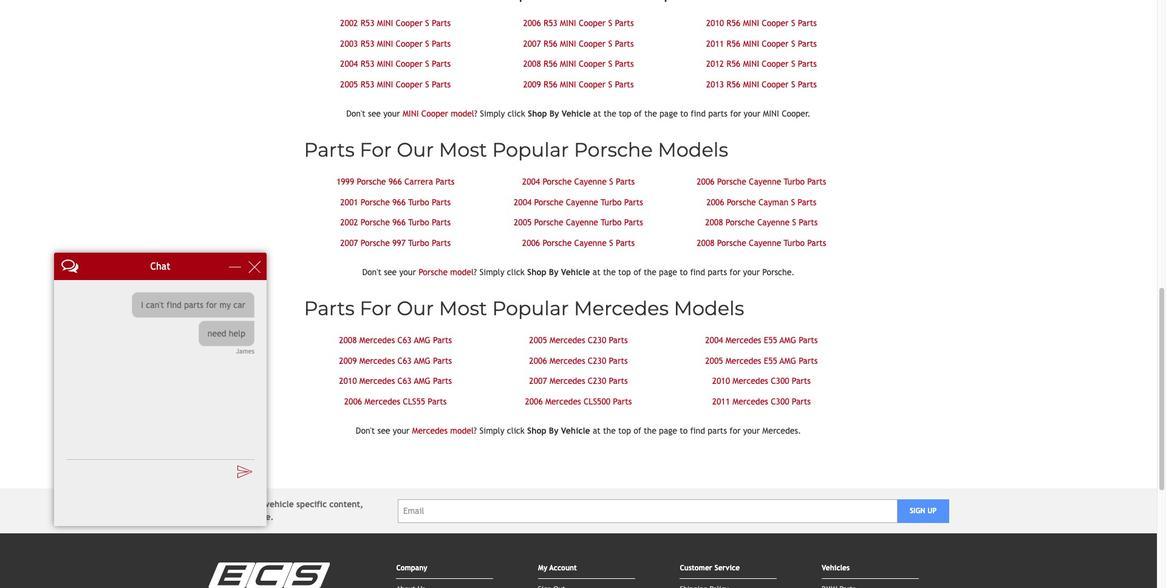 Task type: describe. For each thing, give the bounding box(es) containing it.
2012 r56 mini cooper s parts link
[[707, 59, 817, 69]]

2008 for 2008 porsche cayenne turbo parts
[[697, 238, 715, 248]]

s for 2013 r56 mini cooper s parts
[[792, 79, 796, 89]]

s down 2005 porsche cayenne turbo parts
[[610, 238, 614, 248]]

amg for 2005 mercedes e55 amg parts
[[780, 356, 797, 366]]

2006 for 2006 mercedes cls55 parts
[[344, 397, 362, 406]]

most for porsche
[[439, 138, 487, 162]]

porsche for 2008 porsche cayenne turbo parts
[[718, 238, 747, 248]]

cooper down 2005 r53 mini cooper s parts link
[[422, 109, 449, 119]]

s up 2004 porsche cayenne turbo parts
[[610, 177, 614, 187]]

2007 for 2007 porsche 997 turbo parts
[[340, 238, 358, 248]]

2010 for 2010 mercedes c300 parts
[[713, 376, 731, 386]]

2010 r56 mini cooper s parts link
[[707, 18, 817, 28]]

0 vertical spatial page
[[660, 109, 678, 119]]

vehicles
[[822, 564, 850, 573]]

amg for 2010 mercedes c63 amg parts
[[414, 376, 431, 386]]

cooper for 2008 r56 mini cooper s parts
[[579, 59, 606, 69]]

s down the 2006 porsche cayman s parts link
[[793, 218, 797, 227]]

my
[[538, 564, 548, 573]]

mini for 2012
[[744, 59, 760, 69]]

2005 mercedes c230 parts
[[530, 336, 628, 345]]

our for parts for our most popular mercedes models
[[397, 297, 434, 320]]

get
[[250, 500, 263, 509]]

mini for 2010
[[744, 18, 760, 28]]

your down 2005 r53 mini cooper s parts link
[[384, 109, 400, 119]]

s for 2006 r53 mini cooper s parts
[[609, 18, 613, 28]]

shop for at the top of the page to find parts for your mercedes.
[[528, 426, 547, 436]]

mini for 2005
[[377, 79, 393, 89]]

carrera
[[405, 177, 433, 187]]

2009 r56 mini cooper s parts
[[524, 79, 634, 89]]

2006 mercedes cls500 parts link
[[525, 397, 632, 406]]

2011 r56 mini cooper s parts link
[[707, 39, 817, 48]]

at for at the top of the page to find parts for your mercedes.
[[593, 426, 601, 436]]

cls500
[[584, 397, 611, 406]]

2006 porsche cayenne s parts
[[523, 238, 635, 248]]

2004 mercedes e55 amg parts
[[706, 336, 818, 345]]

0 vertical spatial at
[[594, 109, 602, 119]]

your down 2013 r56 mini cooper s parts
[[744, 109, 761, 119]]

popular for porsche
[[493, 138, 569, 162]]

for for mercedes.
[[730, 426, 741, 436]]

2006 for 2006 r53 mini cooper s parts
[[524, 18, 541, 28]]

mini down 2005 r53 mini cooper s parts
[[403, 109, 419, 119]]

2004 porsche cayenne turbo parts link
[[514, 197, 644, 207]]

2006 mercedes c230 parts link
[[530, 356, 628, 366]]

2006 mercedes cls55 parts link
[[344, 397, 447, 406]]

0 vertical spatial vehicle
[[562, 109, 591, 119]]

2008 porsche cayenne turbo parts link
[[697, 238, 827, 248]]

company
[[397, 564, 428, 573]]

mercedes model link
[[412, 426, 474, 436]]

2006 mercedes cls55 parts
[[344, 397, 447, 406]]

s for 2008 r56 mini cooper s parts
[[609, 59, 613, 69]]

simply for mercedes model
[[480, 426, 505, 436]]

2006 porsche cayman s parts link
[[707, 197, 817, 207]]

mini left cooper. at top
[[764, 109, 780, 119]]

0 vertical spatial for
[[731, 109, 742, 119]]

2006 r53 mini cooper s parts
[[524, 18, 634, 28]]

vehicle
[[265, 500, 294, 509]]

porsche for 2004 porsche cayenne s parts
[[543, 177, 572, 187]]

2007 porsche 997 turbo parts
[[340, 238, 451, 248]]

your down 997
[[400, 267, 416, 277]]

2010 mercedes c63 amg parts
[[339, 376, 452, 386]]

cayenne for 2008 porsche cayenne s parts
[[758, 218, 790, 227]]

2004 r53 mini cooper s parts
[[340, 59, 451, 69]]

turbo for 2001 porsche 966 turbo parts
[[409, 197, 430, 207]]

don't for don't see your mercedes model ? simply click shop by vehicle at the top of the page to find parts for your mercedes.
[[356, 426, 375, 436]]

mercedes down cls55
[[412, 426, 448, 436]]

sign up button
[[898, 499, 950, 523]]

2008 porsche cayenne s parts link
[[706, 218, 818, 227]]

2011 for 2011 r56 mini cooper s parts
[[707, 39, 725, 48]]

don't see your porsche model ? simply click shop by vehicle at the top of the page to find parts for your porsche.
[[363, 267, 795, 277]]

2006 r53 mini cooper s parts link
[[524, 18, 634, 28]]

0 vertical spatial click
[[508, 109, 526, 119]]

to inside the sign up to get vehicle specific content, sales, and more.
[[239, 500, 248, 509]]

for for parts for our most popular mercedes models
[[360, 297, 392, 320]]

1 top from the top
[[619, 109, 632, 119]]

model for mercedes model
[[451, 426, 474, 436]]

cayenne for 2006 porsche cayenne turbo parts
[[749, 177, 782, 187]]

content,
[[330, 500, 364, 509]]

2003 r53 mini cooper s parts link
[[340, 39, 451, 48]]

2005 for 2005 mercedes c230 parts
[[530, 336, 547, 345]]

cayman
[[759, 197, 789, 207]]

2010 for 2010 r56 mini cooper s parts
[[707, 18, 725, 28]]

mini for 2007
[[560, 39, 577, 48]]

parts for our most popular porsche models
[[304, 138, 729, 162]]

2010 mercedes c63 amg parts link
[[339, 376, 452, 386]]

2006 for 2006 porsche cayman s parts
[[707, 197, 725, 207]]

cooper for 2010 r56 mini cooper s parts
[[762, 18, 789, 28]]

my account
[[538, 564, 577, 573]]

2005 porsche cayenne turbo parts
[[514, 218, 644, 227]]

0 vertical spatial model
[[451, 109, 475, 119]]

2010 mercedes c300 parts
[[713, 376, 811, 386]]

your left mercedes. in the bottom right of the page
[[744, 426, 760, 436]]

2010 mercedes c300 parts link
[[713, 376, 811, 386]]

2009 mercedes c63 amg parts link
[[339, 356, 452, 366]]

mini for 2013
[[744, 79, 760, 89]]

c300 for 2011 mercedes c300 parts
[[771, 397, 790, 406]]

r56 for 2010
[[727, 18, 741, 28]]

2008 r56 mini cooper s parts link
[[524, 59, 634, 69]]

mercedes for 2008 mercedes c63 amg parts
[[360, 336, 395, 345]]

2005 mercedes c230 parts link
[[530, 336, 628, 345]]

find for porsche.
[[691, 267, 706, 277]]

2008 mercedes c63 amg parts
[[339, 336, 452, 345]]

porsche up 2004 porsche cayenne s parts at the top of the page
[[574, 138, 653, 162]]

2011 mercedes c300 parts link
[[713, 397, 811, 406]]

parts for our most popular mercedes models
[[304, 297, 745, 320]]

2006 mercedes cls500 parts
[[525, 397, 632, 406]]

2003 r53 mini cooper s parts
[[340, 39, 451, 48]]

cooper.
[[782, 109, 811, 119]]

mercedes for 2006 mercedes cls55 parts
[[365, 397, 401, 406]]

2005 for 2005 mercedes e55 amg parts
[[706, 356, 724, 366]]

2005 mercedes e55 amg parts link
[[706, 356, 818, 366]]

s for 2012 r56 mini cooper s parts
[[792, 59, 796, 69]]

up for sign up
[[928, 507, 937, 515]]

s for 2009 r56 mini cooper s parts
[[609, 79, 613, 89]]

2012
[[707, 59, 725, 69]]

mercedes for 2006 mercedes c230 parts
[[550, 356, 586, 366]]

porsche for 2006 porsche cayman s parts
[[727, 197, 757, 207]]

2005 for 2005 porsche cayenne turbo parts
[[514, 218, 532, 227]]

don't see your mercedes model ? simply click shop by vehicle at the top of the page to find parts for your mercedes.
[[356, 426, 802, 436]]

2007 r56 mini cooper s parts link
[[524, 39, 634, 48]]

2007 r56 mini cooper s parts
[[524, 39, 634, 48]]

c230 for 2006 mercedes c230 parts
[[588, 356, 607, 366]]

2011 r56 mini cooper s parts
[[707, 39, 817, 48]]

mini for 2008
[[560, 59, 577, 69]]

ecs tuning image
[[208, 563, 330, 588]]

2002 porsche 966 turbo parts
[[340, 218, 451, 227]]

page for at the top of the page to find parts for your mercedes.
[[660, 426, 678, 436]]

c63 for 2008 mercedes c63 amg parts
[[398, 336, 412, 345]]

2008 for 2008 porsche cayenne s parts
[[706, 218, 724, 227]]

don't see your mini cooper model ? simply click shop by vehicle at the top of the page to find parts for your mini cooper.
[[347, 109, 811, 119]]

2013 r56 mini cooper s parts link
[[707, 79, 817, 89]]

2004 porsche cayenne s parts
[[523, 177, 635, 187]]

porsche down 2007 porsche 997 turbo parts link
[[419, 267, 448, 277]]

models for parts for our most popular porsche models
[[658, 138, 729, 162]]

2002 r53 mini cooper s parts link
[[340, 18, 451, 28]]

mini for 2002
[[377, 18, 393, 28]]

2007 for 2007 mercedes c230 parts
[[530, 376, 547, 386]]

s for 2004 r53 mini cooper s parts
[[426, 59, 430, 69]]

simply for porsche model
[[480, 267, 505, 277]]

customer service
[[680, 564, 740, 573]]

2001 porsche 966 turbo parts
[[340, 197, 451, 207]]

your left porsche. on the right
[[744, 267, 760, 277]]

click for porsche model
[[507, 267, 525, 277]]

customer
[[680, 564, 713, 573]]

amg for 2008 mercedes c63 amg parts
[[414, 336, 431, 345]]

page for at the top of the page to find parts for your porsche.
[[660, 267, 678, 277]]

parts for mercedes.
[[708, 426, 728, 436]]

2013
[[707, 79, 725, 89]]

amg for 2009 mercedes c63 amg parts
[[414, 356, 431, 366]]

turbo for 2004 porsche cayenne turbo parts
[[601, 197, 622, 207]]

2001
[[340, 197, 358, 207]]

porsche.
[[763, 267, 795, 277]]

mercedes.
[[763, 426, 802, 436]]

0 vertical spatial find
[[691, 109, 706, 119]]

0 vertical spatial of
[[635, 109, 642, 119]]

1999 porsche 966 carrera parts
[[337, 177, 455, 187]]

1 ? from the top
[[475, 109, 478, 119]]

service
[[715, 564, 740, 573]]

don't for don't see your mini cooper model ? simply click shop by vehicle at the top of the page to find parts for your mini cooper.
[[347, 109, 366, 119]]

c230 for 2007 mercedes c230 parts
[[588, 376, 607, 386]]

click for mercedes model
[[507, 426, 525, 436]]

2005 for 2005 r53 mini cooper s parts
[[340, 79, 358, 89]]

2006 for 2006 porsche cayenne s parts
[[523, 238, 540, 248]]

cayenne for 2004 porsche cayenne s parts
[[575, 177, 607, 187]]



Task type: locate. For each thing, give the bounding box(es) containing it.
r53 for 2004
[[361, 59, 375, 69]]

e55 for 2004 mercedes e55 amg parts
[[764, 336, 778, 345]]

parts
[[709, 109, 728, 119], [708, 267, 728, 277], [708, 426, 728, 436]]

r53 up 2005 r53 mini cooper s parts
[[361, 59, 375, 69]]

s right cayman
[[792, 197, 796, 207]]

1 vertical spatial for
[[730, 267, 741, 277]]

1 c300 from the top
[[771, 376, 790, 386]]

e55 up 2010 mercedes c300 parts
[[764, 356, 778, 366]]

s up 2009 r56 mini cooper s parts
[[609, 59, 613, 69]]

1 vertical spatial ?
[[474, 267, 477, 277]]

0 vertical spatial our
[[397, 138, 434, 162]]

0 vertical spatial by
[[550, 109, 560, 119]]

mini up "2004 r53 mini cooper s parts" link
[[377, 39, 393, 48]]

click
[[508, 109, 526, 119], [507, 267, 525, 277], [507, 426, 525, 436]]

most
[[439, 138, 487, 162], [439, 297, 487, 320]]

3 top from the top
[[619, 426, 631, 436]]

2 vertical spatial for
[[730, 426, 741, 436]]

porsche for 1999 porsche 966 carrera parts
[[357, 177, 386, 187]]

0 horizontal spatial 2009
[[339, 356, 357, 366]]

2002 down 2001
[[340, 218, 358, 227]]

2009 mercedes c63 amg parts
[[339, 356, 452, 366]]

1 vertical spatial shop
[[528, 267, 547, 277]]

by down 2006 mercedes cls500 parts link
[[549, 426, 559, 436]]

mercedes down 2005 mercedes c230 parts link
[[550, 356, 586, 366]]

2004
[[340, 59, 358, 69], [523, 177, 540, 187], [514, 197, 532, 207], [706, 336, 724, 345]]

c300 for 2010 mercedes c300 parts
[[771, 376, 790, 386]]

top for at the top of the page to find parts for your porsche.
[[619, 267, 631, 277]]

at down cls500
[[593, 426, 601, 436]]

mercedes for 2010 mercedes c300 parts
[[733, 376, 769, 386]]

2008 down 2007 r56 mini cooper s parts 'link'
[[524, 59, 541, 69]]

cayenne for 2006 porsche cayenne s parts
[[575, 238, 607, 248]]

0 vertical spatial c63
[[398, 336, 412, 345]]

sign
[[208, 500, 224, 509], [910, 507, 926, 515]]

porsche down 2005 porsche cayenne turbo parts
[[543, 238, 572, 248]]

up inside button
[[928, 507, 937, 515]]

1 popular from the top
[[493, 138, 569, 162]]

1 vertical spatial 966
[[393, 197, 406, 207]]

0 vertical spatial simply
[[480, 109, 505, 119]]

sales,
[[208, 512, 231, 522]]

2007 mercedes c230 parts link
[[530, 376, 628, 386]]

our for parts for our most popular porsche models
[[397, 138, 434, 162]]

1999
[[337, 177, 355, 187]]

r56 for 2012
[[727, 59, 741, 69]]

2 vertical spatial c230
[[588, 376, 607, 386]]

popular
[[493, 138, 569, 162], [493, 297, 569, 320]]

2 vertical spatial at
[[593, 426, 601, 436]]

2007 down 2001
[[340, 238, 358, 248]]

2008 for 2008 mercedes c63 amg parts
[[339, 336, 357, 345]]

2005 mercedes e55 amg parts
[[706, 356, 818, 366]]

see for don't see your porsche model ? simply click shop by vehicle at the top of the page to find parts for your porsche.
[[384, 267, 397, 277]]

2002 for 2002 porsche 966 turbo parts
[[340, 218, 358, 227]]

2005 r53 mini cooper s parts
[[340, 79, 451, 89]]

cooper down 2002 r53 mini cooper s parts 'link'
[[396, 39, 423, 48]]

porsche for 2004 porsche cayenne turbo parts
[[535, 197, 564, 207]]

shop up parts for our most popular mercedes models
[[528, 267, 547, 277]]

models for parts for our most popular mercedes models
[[674, 297, 745, 320]]

porsche left 997
[[361, 238, 390, 248]]

2006 for 2006 porsche cayenne turbo parts
[[697, 177, 715, 187]]

porsche up 2006 porsche cayenne s parts link
[[535, 218, 564, 227]]

r53 for 2005
[[361, 79, 375, 89]]

1 horizontal spatial sign
[[910, 507, 926, 515]]

turbo for 2002 porsche 966 turbo parts
[[409, 218, 430, 227]]

don't for don't see your porsche model ? simply click shop by vehicle at the top of the page to find parts for your porsche.
[[363, 267, 382, 277]]

2008 porsche cayenne s parts
[[706, 218, 818, 227]]

2 vertical spatial 2007
[[530, 376, 547, 386]]

mercedes for 2005 mercedes e55 amg parts
[[726, 356, 762, 366]]

top
[[619, 109, 632, 119], [619, 267, 631, 277], [619, 426, 631, 436]]

r53 for 2006
[[544, 18, 558, 28]]

1 horizontal spatial up
[[928, 507, 937, 515]]

1 vertical spatial c63
[[398, 356, 412, 366]]

2 vertical spatial ?
[[474, 426, 477, 436]]

popular up 2004 porsche cayenne s parts at the top of the page
[[493, 138, 569, 162]]

1 vertical spatial vehicle
[[562, 267, 591, 277]]

1 most from the top
[[439, 138, 487, 162]]

0 vertical spatial c300
[[771, 376, 790, 386]]

your down 2006 mercedes cls55 parts
[[393, 426, 410, 436]]

3 ? from the top
[[474, 426, 477, 436]]

by for at the top of the page to find parts for your mercedes.
[[549, 426, 559, 436]]

2005
[[340, 79, 358, 89], [514, 218, 532, 227], [530, 336, 547, 345], [706, 356, 724, 366]]

966 for 2001
[[393, 197, 406, 207]]

0 vertical spatial c230
[[588, 336, 607, 345]]

1 vertical spatial top
[[619, 267, 631, 277]]

2 2002 from the top
[[340, 218, 358, 227]]

cayenne for 2004 porsche cayenne turbo parts
[[566, 197, 599, 207]]

2002
[[340, 18, 358, 28], [340, 218, 358, 227]]

mercedes up 2006 mercedes c230 parts link on the bottom
[[550, 336, 586, 345]]

shop down the 2006 mercedes cls500 parts
[[528, 426, 547, 436]]

sign inside the "sign up" button
[[910, 507, 926, 515]]

specific
[[297, 500, 327, 509]]

most down mini cooper model "link"
[[439, 138, 487, 162]]

2 vertical spatial parts
[[708, 426, 728, 436]]

s
[[426, 18, 430, 28], [609, 18, 613, 28], [792, 18, 796, 28], [426, 39, 430, 48], [609, 39, 613, 48], [792, 39, 796, 48], [426, 59, 430, 69], [609, 59, 613, 69], [792, 59, 796, 69], [426, 79, 430, 89], [609, 79, 613, 89], [792, 79, 796, 89], [610, 177, 614, 187], [792, 197, 796, 207], [793, 218, 797, 227], [610, 238, 614, 248]]

2005 r53 mini cooper s parts link
[[340, 79, 451, 89]]

porsche up the 2008 porsche cayenne turbo parts
[[726, 218, 755, 227]]

sign for sign up
[[910, 507, 926, 515]]

1 horizontal spatial 2009
[[524, 79, 541, 89]]

1 vertical spatial for
[[360, 297, 392, 320]]

s up 2011 r56 mini cooper s parts
[[792, 18, 796, 28]]

2 vertical spatial see
[[378, 426, 391, 436]]

mercedes for 2011 mercedes c300 parts
[[733, 397, 769, 406]]

cooper for 2003 r53 mini cooper s parts
[[396, 39, 423, 48]]

our up carrera
[[397, 138, 434, 162]]

1 vertical spatial 2007
[[340, 238, 358, 248]]

porsche down 2001 porsche 966 turbo parts link
[[361, 218, 390, 227]]

turbo for 2005 porsche cayenne turbo parts
[[601, 218, 622, 227]]

cooper up 2007 r56 mini cooper s parts 'link'
[[579, 18, 606, 28]]

2006 up 2007 r56 mini cooper s parts
[[524, 18, 541, 28]]

1 vertical spatial e55
[[764, 356, 778, 366]]

2008 mercedes c63 amg parts link
[[339, 336, 452, 345]]

2006 up 2006 porsche cayman s parts
[[697, 177, 715, 187]]

1 c63 from the top
[[398, 336, 412, 345]]

2006 mercedes c230 parts
[[530, 356, 628, 366]]

1 vertical spatial click
[[507, 267, 525, 277]]

vehicle down 2009 r56 mini cooper s parts link
[[562, 109, 591, 119]]

2007 porsche 997 turbo parts link
[[340, 238, 451, 248]]

s up 2007 r56 mini cooper s parts 'link'
[[609, 18, 613, 28]]

simply right porsche model link
[[480, 267, 505, 277]]

mini for 2011
[[744, 39, 760, 48]]

cayenne down 2008 porsche cayenne s parts
[[749, 238, 782, 248]]

0 horizontal spatial sign
[[208, 500, 224, 509]]

s up cooper. at top
[[792, 79, 796, 89]]

2006 porsche cayenne turbo parts
[[697, 177, 827, 187]]

1 vertical spatial 2009
[[339, 356, 357, 366]]

cooper for 2004 r53 mini cooper s parts
[[396, 59, 423, 69]]

r53
[[361, 18, 375, 28], [544, 18, 558, 28], [361, 39, 375, 48], [361, 59, 375, 69], [361, 79, 375, 89]]

2 vertical spatial find
[[691, 426, 706, 436]]

2004 for 2004 porsche cayenne turbo parts
[[514, 197, 532, 207]]

2006 for 2006 mercedes cls500 parts
[[525, 397, 543, 406]]

3 c63 from the top
[[398, 376, 412, 386]]

1 vertical spatial models
[[674, 297, 745, 320]]

3 c230 from the top
[[588, 376, 607, 386]]

2008 porsche cayenne turbo parts
[[697, 238, 827, 248]]

2 vertical spatial vehicle
[[562, 426, 591, 436]]

c300 up 2011 mercedes c300 parts
[[771, 376, 790, 386]]

2011 down 2010 mercedes c300 parts
[[713, 397, 731, 406]]

1 vertical spatial popular
[[493, 297, 569, 320]]

mercedes down 2010 mercedes c300 parts
[[733, 397, 769, 406]]

1 vertical spatial c230
[[588, 356, 607, 366]]

1 vertical spatial find
[[691, 267, 706, 277]]

1 vertical spatial most
[[439, 297, 487, 320]]

cooper for 2005 r53 mini cooper s parts
[[396, 79, 423, 89]]

2010 r56 mini cooper s parts
[[707, 18, 817, 28]]

cayenne up 2006 porsche cayenne s parts link
[[566, 218, 599, 227]]

vehicle
[[562, 109, 591, 119], [562, 267, 591, 277], [562, 426, 591, 436]]

c63 up the 2009 mercedes c63 amg parts link
[[398, 336, 412, 345]]

2 e55 from the top
[[764, 356, 778, 366]]

2 for from the top
[[360, 297, 392, 320]]

1 for from the top
[[360, 138, 392, 162]]

mercedes for 2009 mercedes c63 amg parts
[[360, 356, 395, 366]]

c300 down 2010 mercedes c300 parts link
[[771, 397, 790, 406]]

mercedes up 2010 mercedes c63 amg parts
[[360, 356, 395, 366]]

cooper down "2011 r56 mini cooper s parts" link
[[762, 59, 789, 69]]

2006 porsche cayenne turbo parts link
[[697, 177, 827, 187]]

2005 down parts for our most popular mercedes models
[[530, 336, 547, 345]]

mini up 2003 r53 mini cooper s parts
[[377, 18, 393, 28]]

sign up
[[910, 507, 937, 515]]

0 vertical spatial e55
[[764, 336, 778, 345]]

r56 right 2012
[[727, 59, 741, 69]]

amg
[[414, 336, 431, 345], [780, 336, 797, 345], [414, 356, 431, 366], [780, 356, 797, 366], [414, 376, 431, 386]]

0 vertical spatial models
[[658, 138, 729, 162]]

s down 2003 r53 mini cooper s parts
[[426, 59, 430, 69]]

2010 down 2009 mercedes c63 amg parts
[[339, 376, 357, 386]]

cayenne
[[575, 177, 607, 187], [749, 177, 782, 187], [566, 197, 599, 207], [566, 218, 599, 227], [758, 218, 790, 227], [575, 238, 607, 248], [749, 238, 782, 248]]

turbo for 2006 porsche cayenne turbo parts
[[784, 177, 805, 187]]

sign up to get vehicle specific content, sales, and more.
[[208, 500, 364, 522]]

cooper for 2013 r56 mini cooper s parts
[[762, 79, 789, 89]]

1 vertical spatial at
[[593, 267, 601, 277]]

2 vertical spatial simply
[[480, 426, 505, 436]]

1 2002 from the top
[[340, 18, 358, 28]]

mercedes up 2005 mercedes c230 parts link
[[574, 297, 669, 320]]

porsche for 2006 porsche cayenne s parts
[[543, 238, 572, 248]]

2006 porsche cayman s parts
[[707, 197, 817, 207]]

2 vertical spatial model
[[451, 426, 474, 436]]

1 vertical spatial 2011
[[713, 397, 731, 406]]

0 vertical spatial 966
[[389, 177, 402, 187]]

0 horizontal spatial up
[[227, 500, 237, 509]]

mercedes for 2007 mercedes c230 parts
[[550, 376, 586, 386]]

porsche for 2006 porsche cayenne turbo parts
[[718, 177, 747, 187]]

r56 for 2008
[[544, 59, 558, 69]]

mercedes for 2010 mercedes c63 amg parts
[[360, 376, 395, 386]]

find for mercedes.
[[691, 426, 706, 436]]

mercedes for 2006 mercedes cls500 parts
[[546, 397, 581, 406]]

2008
[[524, 59, 541, 69], [706, 218, 724, 227], [697, 238, 715, 248], [339, 336, 357, 345]]

don't down 2007 porsche 997 turbo parts
[[363, 267, 382, 277]]

cooper down 2008 r56 mini cooper s parts link
[[579, 79, 606, 89]]

0 vertical spatial most
[[439, 138, 487, 162]]

2 vertical spatial by
[[549, 426, 559, 436]]

1 vertical spatial our
[[397, 297, 434, 320]]

mini down "2004 r53 mini cooper s parts" link
[[377, 79, 393, 89]]

2 our from the top
[[397, 297, 434, 320]]

at
[[594, 109, 602, 119], [593, 267, 601, 277], [593, 426, 601, 436]]

mercedes down 2007 mercedes c230 parts link
[[546, 397, 581, 406]]

0 vertical spatial 2007
[[524, 39, 541, 48]]

1 vertical spatial model
[[451, 267, 474, 277]]

shop for at the top of the page to find parts for your porsche.
[[528, 267, 547, 277]]

r53 for 2002
[[361, 18, 375, 28]]

s for 2011 r56 mini cooper s parts
[[792, 39, 796, 48]]

of for at the top of the page to find parts for your mercedes.
[[634, 426, 642, 436]]

2 vertical spatial c63
[[398, 376, 412, 386]]

2 top from the top
[[619, 267, 631, 277]]

1 c230 from the top
[[588, 336, 607, 345]]

c230 up cls500
[[588, 376, 607, 386]]

966 up 2001 porsche 966 turbo parts link
[[389, 177, 402, 187]]

cooper for 2007 r56 mini cooper s parts
[[579, 39, 606, 48]]

mini for 2003
[[377, 39, 393, 48]]

sign inside the sign up to get vehicle specific content, sales, and more.
[[208, 500, 224, 509]]

cayenne down 2005 porsche cayenne turbo parts
[[575, 238, 607, 248]]

r56 for 2013
[[727, 79, 741, 89]]

2 most from the top
[[439, 297, 487, 320]]

mini down 2008 r56 mini cooper s parts link
[[560, 79, 577, 89]]

for up 1999 porsche 966 carrera parts
[[360, 138, 392, 162]]

c230 for 2005 mercedes c230 parts
[[588, 336, 607, 345]]

mini up 2011 r56 mini cooper s parts
[[744, 18, 760, 28]]

see down 2006 mercedes cls55 parts
[[378, 426, 391, 436]]

2010 up 2012
[[707, 18, 725, 28]]

see
[[368, 109, 381, 119], [384, 267, 397, 277], [378, 426, 391, 436]]

2 vertical spatial click
[[507, 426, 525, 436]]

for up 2008 mercedes c63 amg parts link
[[360, 297, 392, 320]]

mercedes down 2004 mercedes e55 amg parts
[[726, 356, 762, 366]]

2004 porsche cayenne s parts link
[[523, 177, 635, 187]]

your
[[384, 109, 400, 119], [744, 109, 761, 119], [400, 267, 416, 277], [744, 267, 760, 277], [393, 426, 410, 436], [744, 426, 760, 436]]

more.
[[250, 512, 274, 522]]

2 c230 from the top
[[588, 356, 607, 366]]

cooper down 2006 r53 mini cooper s parts link
[[579, 39, 606, 48]]

1 vertical spatial c300
[[771, 397, 790, 406]]

porsche down 2008 porsche cayenne s parts
[[718, 238, 747, 248]]

2011 mercedes c300 parts
[[713, 397, 811, 406]]

r53 for 2003
[[361, 39, 375, 48]]

2012 r56 mini cooper s parts
[[707, 59, 817, 69]]

2008 r56 mini cooper s parts
[[524, 59, 634, 69]]

r56 up "2011 r56 mini cooper s parts" link
[[727, 18, 741, 28]]

top down the 2006 mercedes cls500 parts
[[619, 426, 631, 436]]

r56 for 2009
[[544, 79, 558, 89]]

amg up cls55
[[414, 376, 431, 386]]

and
[[233, 512, 248, 522]]

0 vertical spatial see
[[368, 109, 381, 119]]

turbo right 997
[[409, 238, 430, 248]]

parts down 2008 porsche cayenne turbo parts link
[[708, 267, 728, 277]]

model
[[451, 109, 475, 119], [451, 267, 474, 277], [451, 426, 474, 436]]

vehicle for at the top of the page to find parts for your porsche.
[[562, 267, 591, 277]]

sign for sign up to get vehicle specific content, sales, and more.
[[208, 500, 224, 509]]

0 vertical spatial don't
[[347, 109, 366, 119]]

2010 down 2005 mercedes e55 amg parts
[[713, 376, 731, 386]]

0 vertical spatial popular
[[493, 138, 569, 162]]

1 e55 from the top
[[764, 336, 778, 345]]

mini cooper model link
[[403, 109, 475, 119]]

Email email field
[[398, 499, 898, 523]]

0 vertical spatial 2009
[[524, 79, 541, 89]]

2008 down 2008 porsche cayenne s parts
[[697, 238, 715, 248]]

the
[[604, 109, 617, 119], [645, 109, 658, 119], [604, 267, 616, 277], [644, 267, 657, 277], [604, 426, 616, 436], [644, 426, 657, 436]]

0 vertical spatial top
[[619, 109, 632, 119]]

? for porsche model
[[474, 267, 477, 277]]

2009 r56 mini cooper s parts link
[[524, 79, 634, 89]]

2 vertical spatial 966
[[393, 218, 406, 227]]

of for at the top of the page to find parts for your porsche.
[[634, 267, 642, 277]]

2004 for 2004 r53 mini cooper s parts
[[340, 59, 358, 69]]

c230
[[588, 336, 607, 345], [588, 356, 607, 366], [588, 376, 607, 386]]

at for at the top of the page to find parts for your porsche.
[[593, 267, 601, 277]]

porsche
[[574, 138, 653, 162], [357, 177, 386, 187], [543, 177, 572, 187], [718, 177, 747, 187], [361, 197, 390, 207], [535, 197, 564, 207], [727, 197, 757, 207], [361, 218, 390, 227], [535, 218, 564, 227], [726, 218, 755, 227], [361, 238, 390, 248], [543, 238, 572, 248], [718, 238, 747, 248], [419, 267, 448, 277]]

2007
[[524, 39, 541, 48], [340, 238, 358, 248], [530, 376, 547, 386]]

0 vertical spatial 2011
[[707, 39, 725, 48]]

turbo
[[784, 177, 805, 187], [409, 197, 430, 207], [601, 197, 622, 207], [409, 218, 430, 227], [601, 218, 622, 227], [409, 238, 430, 248], [784, 238, 805, 248]]

2 vertical spatial of
[[634, 426, 642, 436]]

mini up 2007 r56 mini cooper s parts 'link'
[[560, 18, 577, 28]]

2 ? from the top
[[474, 267, 477, 277]]

1 vertical spatial 2002
[[340, 218, 358, 227]]

e55 up 2005 mercedes e55 amg parts link
[[764, 336, 778, 345]]

1 vertical spatial see
[[384, 267, 397, 277]]

parts down "2011 mercedes c300 parts" link
[[708, 426, 728, 436]]

2004 for 2004 mercedes e55 amg parts
[[706, 336, 724, 345]]

2010 for 2010 mercedes c63 amg parts
[[339, 376, 357, 386]]

2 c63 from the top
[[398, 356, 412, 366]]

cayenne for 2008 porsche cayenne turbo parts
[[749, 238, 782, 248]]

r56 for 2011
[[727, 39, 741, 48]]

0 vertical spatial 2002
[[340, 18, 358, 28]]

s for 2002 r53 mini cooper s parts
[[426, 18, 430, 28]]

0 vertical spatial parts
[[709, 109, 728, 119]]

parts
[[432, 18, 451, 28], [615, 18, 634, 28], [798, 18, 817, 28], [432, 39, 451, 48], [615, 39, 634, 48], [798, 39, 817, 48], [432, 59, 451, 69], [615, 59, 634, 69], [798, 59, 817, 69], [432, 79, 451, 89], [615, 79, 634, 89], [798, 79, 817, 89], [304, 138, 355, 162], [436, 177, 455, 187], [616, 177, 635, 187], [808, 177, 827, 187], [432, 197, 451, 207], [625, 197, 644, 207], [798, 197, 817, 207], [432, 218, 451, 227], [625, 218, 644, 227], [799, 218, 818, 227], [432, 238, 451, 248], [616, 238, 635, 248], [808, 238, 827, 248], [304, 297, 355, 320], [433, 336, 452, 345], [609, 336, 628, 345], [799, 336, 818, 345], [433, 356, 452, 366], [609, 356, 628, 366], [799, 356, 818, 366], [433, 376, 452, 386], [609, 376, 628, 386], [792, 376, 811, 386], [428, 397, 447, 406], [613, 397, 632, 406], [792, 397, 811, 406]]

porsche right 1999 at the left of page
[[357, 177, 386, 187]]

mercedes down 2005 mercedes e55 amg parts
[[733, 376, 769, 386]]

r53 right 2003
[[361, 39, 375, 48]]

r56 down 2006 r53 mini cooper s parts link
[[544, 39, 558, 48]]

cls55
[[403, 397, 426, 406]]

amg up 2005 mercedes e55 amg parts link
[[780, 336, 797, 345]]

s up 2003 r53 mini cooper s parts
[[426, 18, 430, 28]]

2 popular from the top
[[493, 297, 569, 320]]

2004 mercedes e55 amg parts link
[[706, 336, 818, 345]]

parts for porsche.
[[708, 267, 728, 277]]

2007 mercedes c230 parts
[[530, 376, 628, 386]]

2005 porsche cayenne turbo parts link
[[514, 218, 644, 227]]

1 our from the top
[[397, 138, 434, 162]]

2013 r56 mini cooper s parts
[[707, 79, 817, 89]]

1 vertical spatial page
[[660, 267, 678, 277]]

0 vertical spatial shop
[[528, 109, 547, 119]]

mini for 2004
[[377, 59, 393, 69]]

2 vertical spatial top
[[619, 426, 631, 436]]

0 vertical spatial ?
[[475, 109, 478, 119]]

2 vertical spatial don't
[[356, 426, 375, 436]]

cayenne up 2005 porsche cayenne turbo parts
[[566, 197, 599, 207]]

for for porsche.
[[730, 267, 741, 277]]

2 c300 from the top
[[771, 397, 790, 406]]

mercedes up the 2009 mercedes c63 amg parts link
[[360, 336, 395, 345]]

2009 up 2010 mercedes c63 amg parts 'link'
[[339, 356, 357, 366]]

2001 porsche 966 turbo parts link
[[340, 197, 451, 207]]

2 vertical spatial shop
[[528, 426, 547, 436]]

mini down 2003 r53 mini cooper s parts
[[377, 59, 393, 69]]

2003
[[340, 39, 358, 48]]

amg up 2010 mercedes c63 amg parts
[[414, 356, 431, 366]]

r53 up 2003 r53 mini cooper s parts link
[[361, 18, 375, 28]]

s up 2012 r56 mini cooper s parts
[[792, 39, 796, 48]]

997
[[393, 238, 406, 248]]

? for mercedes model
[[474, 426, 477, 436]]

1 vertical spatial parts
[[708, 267, 728, 277]]

simply
[[480, 109, 505, 119], [480, 267, 505, 277], [480, 426, 505, 436]]

2 vertical spatial page
[[660, 426, 678, 436]]

0 vertical spatial for
[[360, 138, 392, 162]]

cooper up 2003 r53 mini cooper s parts
[[396, 18, 423, 28]]

up inside the sign up to get vehicle specific content, sales, and more.
[[227, 500, 237, 509]]

of
[[635, 109, 642, 119], [634, 267, 642, 277], [634, 426, 642, 436]]

popular for mercedes
[[493, 297, 569, 320]]

mini
[[377, 18, 393, 28], [560, 18, 577, 28], [744, 18, 760, 28], [377, 39, 393, 48], [560, 39, 577, 48], [744, 39, 760, 48], [377, 59, 393, 69], [560, 59, 577, 69], [744, 59, 760, 69], [377, 79, 393, 89], [560, 79, 577, 89], [744, 79, 760, 89], [403, 109, 419, 119], [764, 109, 780, 119]]

cooper for 2006 r53 mini cooper s parts
[[579, 18, 606, 28]]

2008 up the 2009 mercedes c63 amg parts link
[[339, 336, 357, 345]]

cooper
[[396, 18, 423, 28], [579, 18, 606, 28], [762, 18, 789, 28], [396, 39, 423, 48], [579, 39, 606, 48], [762, 39, 789, 48], [396, 59, 423, 69], [579, 59, 606, 69], [762, 59, 789, 69], [396, 79, 423, 89], [579, 79, 606, 89], [762, 79, 789, 89], [422, 109, 449, 119]]

2004 r53 mini cooper s parts link
[[340, 59, 451, 69]]

2002 r53 mini cooper s parts
[[340, 18, 451, 28]]

1 vertical spatial of
[[634, 267, 642, 277]]

1 vertical spatial don't
[[363, 267, 382, 277]]

porsche model link
[[419, 267, 474, 277]]

2010
[[707, 18, 725, 28], [339, 376, 357, 386], [713, 376, 731, 386]]

1 vertical spatial by
[[549, 267, 559, 277]]

2006 porsche cayenne s parts link
[[523, 238, 635, 248]]

1 vertical spatial simply
[[480, 267, 505, 277]]

s down 2002 r53 mini cooper s parts 'link'
[[426, 39, 430, 48]]

porsche for 2008 porsche cayenne s parts
[[726, 218, 755, 227]]

2009 for 2009 mercedes c63 amg parts
[[339, 356, 357, 366]]

r56 for 2007
[[544, 39, 558, 48]]

c230 up 2006 mercedes c230 parts link on the bottom
[[588, 336, 607, 345]]

cooper down "2004 r53 mini cooper s parts" link
[[396, 79, 423, 89]]

mercedes for 2005 mercedes c230 parts
[[550, 336, 586, 345]]

2002 porsche 966 turbo parts link
[[340, 218, 451, 227]]

top down 2009 r56 mini cooper s parts link
[[619, 109, 632, 119]]

2009
[[524, 79, 541, 89], [339, 356, 357, 366]]

s for 2003 r53 mini cooper s parts
[[426, 39, 430, 48]]

2006 down 2005 mercedes c230 parts link
[[530, 356, 547, 366]]

1999 porsche 966 carrera parts link
[[337, 177, 455, 187]]



Task type: vqa. For each thing, say whether or not it's contained in the screenshot.


